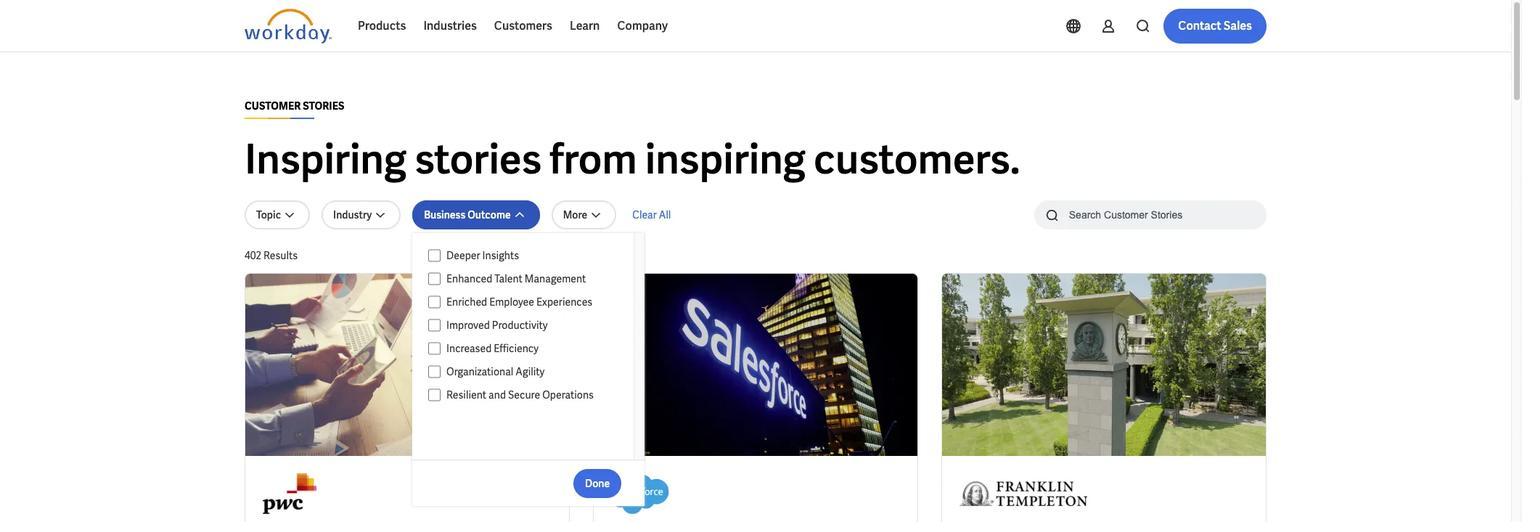 Task type: describe. For each thing, give the bounding box(es) containing it.
organizational agility link
[[441, 363, 620, 380]]

products button
[[349, 9, 415, 44]]

management
[[525, 272, 586, 285]]

customers
[[494, 18, 552, 33]]

resilient and secure operations link
[[441, 386, 620, 404]]

employee
[[490, 296, 534, 309]]

enriched employee experiences link
[[441, 293, 620, 311]]

outcome
[[468, 208, 511, 221]]

deeper
[[447, 249, 480, 262]]

increased
[[447, 342, 492, 355]]

inspiring
[[645, 133, 806, 186]]

contact sales
[[1179, 18, 1252, 33]]

customer
[[245, 99, 301, 113]]

customers button
[[486, 9, 561, 44]]

enriched employee experiences
[[447, 296, 593, 309]]

contact sales link
[[1164, 9, 1267, 44]]

done button
[[574, 469, 622, 498]]

402 results
[[245, 249, 298, 262]]

resilient
[[447, 388, 487, 402]]

talent
[[495, 272, 523, 285]]

industry button
[[322, 200, 401, 229]]

improved productivity
[[447, 319, 548, 332]]

enhanced talent management link
[[441, 270, 620, 288]]

more
[[563, 208, 588, 221]]

learn button
[[561, 9, 609, 44]]

industry
[[333, 208, 372, 221]]

enhanced
[[447, 272, 493, 285]]

business
[[424, 208, 466, 221]]

industries
[[424, 18, 477, 33]]

all
[[659, 208, 671, 221]]

efficiency
[[494, 342, 539, 355]]

enhanced talent management
[[447, 272, 586, 285]]

improved
[[447, 319, 490, 332]]

organizational
[[447, 365, 514, 378]]

products
[[358, 18, 406, 33]]

from
[[550, 133, 637, 186]]



Task type: locate. For each thing, give the bounding box(es) containing it.
None checkbox
[[429, 249, 441, 262], [429, 296, 441, 309], [429, 319, 441, 332], [429, 342, 441, 355], [429, 388, 441, 402], [429, 249, 441, 262], [429, 296, 441, 309], [429, 319, 441, 332], [429, 342, 441, 355], [429, 388, 441, 402]]

stories
[[415, 133, 542, 186]]

clear all button
[[628, 200, 676, 229]]

clear all
[[633, 208, 671, 221]]

done
[[585, 477, 610, 490]]

stories
[[303, 99, 344, 113]]

enriched
[[447, 296, 487, 309]]

results
[[264, 249, 298, 262]]

topic button
[[245, 200, 310, 229]]

customer stories
[[245, 99, 344, 113]]

inspiring stories from inspiring customers.
[[245, 133, 1021, 186]]

franklin templeton companies, llc image
[[960, 473, 1088, 514]]

inspiring
[[245, 133, 407, 186]]

deeper insights link
[[441, 247, 620, 264]]

customers.
[[814, 133, 1021, 186]]

productivity
[[492, 319, 548, 332]]

experiences
[[537, 296, 593, 309]]

operations
[[543, 388, 594, 402]]

company
[[617, 18, 668, 33]]

secure
[[508, 388, 540, 402]]

increased efficiency link
[[441, 340, 620, 357]]

agility
[[516, 365, 545, 378]]

pricewaterhousecoopers global licensing services corporation (pwc) image
[[263, 473, 316, 514]]

insights
[[483, 249, 519, 262]]

industries button
[[415, 9, 486, 44]]

resilient and secure operations
[[447, 388, 594, 402]]

increased efficiency
[[447, 342, 539, 355]]

salesforce.com image
[[611, 473, 670, 514]]

None checkbox
[[429, 272, 441, 285], [429, 365, 441, 378], [429, 272, 441, 285], [429, 365, 441, 378]]

more button
[[552, 200, 617, 229]]

and
[[489, 388, 506, 402]]

organizational agility
[[447, 365, 545, 378]]

contact
[[1179, 18, 1222, 33]]

402
[[245, 249, 261, 262]]

deeper insights
[[447, 249, 519, 262]]

company button
[[609, 9, 677, 44]]

sales
[[1224, 18, 1252, 33]]

clear
[[633, 208, 657, 221]]

topic
[[256, 208, 281, 221]]

learn
[[570, 18, 600, 33]]

go to the homepage image
[[245, 9, 332, 44]]

business outcome button
[[413, 200, 540, 229]]

business outcome
[[424, 208, 511, 221]]

improved productivity link
[[441, 317, 620, 334]]

Search Customer Stories text field
[[1061, 202, 1239, 227]]



Task type: vqa. For each thing, say whether or not it's contained in the screenshot.
Done Button
yes



